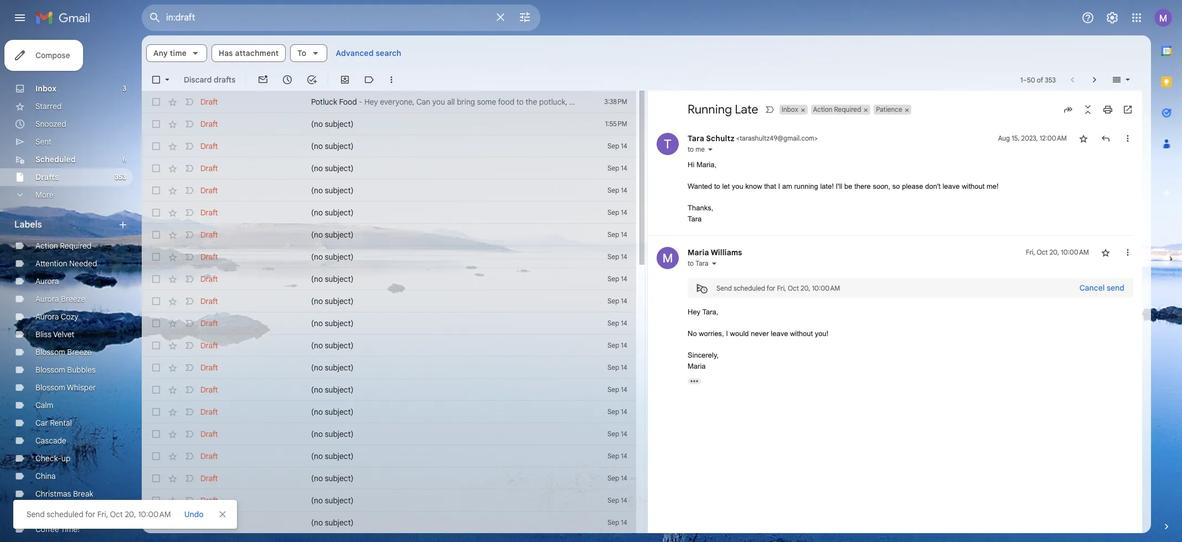 Task type: vqa. For each thing, say whether or not it's contained in the screenshot.
subject) corresponding to 18th THE '(NO SUBJECT)' Link from the top of the Running Late main content
yes



Task type: describe. For each thing, give the bounding box(es) containing it.
advanced
[[336, 48, 374, 58]]

5 row from the top
[[142, 179, 636, 202]]

cancel
[[1080, 283, 1105, 293]]

tara schultz cell
[[688, 133, 818, 143]]

(no for 1st the (no subject) "link" from the bottom
[[311, 518, 323, 528]]

schultz
[[706, 133, 735, 143]]

subject) for 10th the (no subject) "link" from the bottom of the running late main content
[[325, 319, 354, 328]]

sep for 10th the (no subject) "link" from the bottom of the running late main content
[[608, 319, 620, 327]]

draft for third the (no subject) "link" from the bottom of the running late main content
[[201, 474, 218, 484]]

let
[[723, 182, 730, 191]]

18 row from the top
[[142, 468, 636, 490]]

sent link
[[35, 137, 51, 147]]

draft for seventh the (no subject) "link"
[[201, 252, 218, 262]]

check-up link
[[35, 454, 70, 464]]

5 (no subject) from the top
[[311, 208, 354, 218]]

7 row from the top
[[142, 224, 636, 246]]

0 vertical spatial without
[[962, 182, 985, 191]]

up
[[61, 454, 70, 464]]

aurora for aurora link
[[35, 276, 59, 286]]

action required for action required link
[[35, 241, 92, 251]]

break
[[73, 489, 93, 499]]

tara for thanks,
[[688, 215, 702, 223]]

6 row from the top
[[142, 202, 636, 224]]

no
[[688, 330, 697, 338]]

coffee
[[35, 525, 59, 535]]

14 for tenth row from the bottom
[[621, 319, 628, 327]]

20, inside alert
[[125, 510, 136, 520]]

show trimmed content image
[[688, 378, 701, 384]]

wanted
[[688, 182, 713, 191]]

1 vertical spatial i
[[726, 330, 728, 338]]

sep for 12th the (no subject) "link" from the bottom of the running late main content
[[608, 275, 620, 283]]

has attachment
[[219, 48, 279, 58]]

christmas time!
[[35, 507, 92, 517]]

(no for seventh the (no subject) "link"
[[311, 252, 323, 262]]

blossom for blossom bubbles
[[35, 365, 65, 375]]

(no for 14th the (no subject) "link" from the bottom
[[311, 230, 323, 240]]

1 horizontal spatial i
[[779, 182, 781, 191]]

for inside list
[[767, 284, 776, 292]]

14 (no subject) from the top
[[311, 407, 354, 417]]

15 (no subject) link from the top
[[311, 429, 576, 440]]

clear search image
[[490, 6, 512, 28]]

potluck food -
[[311, 97, 365, 107]]

action required link
[[35, 241, 92, 251]]

8 (no subject) link from the top
[[311, 274, 576, 285]]

search
[[376, 48, 402, 58]]

fri, oct 20, 10:00 am cell
[[1026, 247, 1090, 258]]

christmas time! link
[[35, 507, 92, 517]]

main menu image
[[13, 11, 27, 24]]

food
[[339, 97, 357, 107]]

1 maria from the top
[[688, 248, 709, 258]]

2 row from the top
[[142, 113, 636, 135]]

(no for 18th the (no subject) "link" from the bottom of the running late main content
[[311, 141, 323, 151]]

1 vertical spatial to
[[715, 182, 721, 191]]

20 row from the top
[[142, 512, 636, 534]]

3 (no subject) link from the top
[[311, 163, 576, 174]]

compose button
[[4, 40, 83, 71]]

14 for first row from the bottom
[[621, 518, 628, 527]]

15 row from the top
[[142, 401, 636, 423]]

6 (no subject) from the top
[[311, 230, 354, 240]]

would
[[730, 330, 749, 338]]

>
[[815, 134, 818, 142]]

14 for 13th row from the bottom
[[621, 253, 628, 261]]

11 (no subject) link from the top
[[311, 340, 576, 351]]

running
[[795, 182, 819, 191]]

1 horizontal spatial 20,
[[801, 284, 811, 292]]

17 row from the top
[[142, 445, 636, 468]]

cancel send button
[[1071, 278, 1134, 298]]

never
[[751, 330, 769, 338]]

sep for 18th the (no subject) "link" from the bottom of the running late main content
[[608, 142, 620, 150]]

blossom breeze
[[35, 347, 92, 357]]

subject) for 12th the (no subject) "link"
[[325, 363, 354, 373]]

8 row from the top
[[142, 246, 636, 268]]

sep for 14th the (no subject) "link" from the top
[[608, 408, 620, 416]]

14 for 14th row from the bottom of the running late main content
[[621, 230, 628, 239]]

bliss
[[35, 330, 51, 340]]

sep 14 for 12th row from the bottom of the running late main content
[[608, 275, 628, 283]]

Search mail text field
[[166, 12, 487, 23]]

10 (no subject) link from the top
[[311, 318, 576, 329]]

discard drafts
[[184, 75, 236, 85]]

sep for 7th the (no subject) "link" from the bottom of the running late main content
[[608, 386, 620, 394]]

10:00 am inside alert
[[138, 510, 171, 520]]

draft for 17th the (no subject) "link" from the bottom
[[201, 163, 218, 173]]

snoozed
[[35, 119, 66, 129]]

calm link
[[35, 400, 53, 410]]

action for action required button
[[813, 105, 833, 114]]

(no for 11th the (no subject) "link" from the top
[[311, 341, 323, 351]]

11 row from the top
[[142, 312, 636, 335]]

bliss velvet
[[35, 330, 74, 340]]

me!
[[987, 182, 999, 191]]

potluck
[[311, 97, 337, 107]]

2023,
[[1022, 134, 1038, 142]]

draft for 1st the (no subject) "link" from the top of the running late main content
[[201, 119, 218, 129]]

draft for 14th the (no subject) "link" from the bottom
[[201, 230, 218, 240]]

14 for 16th row from the bottom of the running late main content
[[621, 186, 628, 194]]

Not starred checkbox
[[1079, 133, 1090, 144]]

you!
[[815, 330, 829, 338]]

(no for 5th the (no subject) "link" from the bottom of the running late main content
[[311, 429, 323, 439]]

tara schultz < tarashultz49@gmail.com >
[[688, 133, 818, 143]]

draft for 12th the (no subject) "link" from the bottom of the running late main content
[[201, 274, 218, 284]]

14 for tenth row from the top
[[621, 297, 628, 305]]

(no for 12th the (no subject) "link"
[[311, 363, 323, 373]]

williams
[[711, 248, 743, 258]]

hey
[[688, 308, 701, 316]]

draft for 4th the (no subject) "link" from the top
[[201, 186, 218, 196]]

19 (no subject) link from the top
[[311, 517, 576, 528]]

353 inside the labels navigation
[[115, 173, 126, 181]]

9 (no subject) from the top
[[311, 296, 354, 306]]

velvet
[[53, 330, 74, 340]]

sep for 12th the (no subject) "link"
[[608, 363, 620, 372]]

14 for 13th row from the top of the running late main content
[[621, 363, 628, 372]]

patience
[[876, 105, 903, 114]]

14 (no subject) link from the top
[[311, 407, 576, 418]]

scheduled inside alert
[[47, 510, 83, 520]]

sep 14 for 3rd row from the bottom
[[608, 474, 628, 482]]

15,
[[1012, 134, 1020, 142]]

not starred image for fri, oct 20, 10:00 am
[[1101, 247, 1112, 258]]

cascade link
[[35, 436, 66, 446]]

sep for 5th the (no subject) "link" from the bottom of the running late main content
[[608, 430, 620, 438]]

15 sep 14 from the top
[[608, 452, 628, 460]]

drafts link
[[35, 172, 59, 182]]

alert containing send scheduled for fri, oct 20, 10:00 am
[[13, 25, 1165, 529]]

7 (no subject) link from the top
[[311, 251, 576, 263]]

13 (no subject) from the top
[[311, 385, 354, 395]]

(no for 4th the (no subject) "link" from the bottom
[[311, 451, 323, 461]]

13 (no subject) link from the top
[[311, 384, 576, 396]]

14 for 5th row from the bottom of the running late main content
[[621, 430, 628, 438]]

has
[[219, 48, 233, 58]]

5 (no subject) link from the top
[[311, 207, 576, 218]]

1 draft from the top
[[201, 97, 218, 107]]

coffee time!
[[35, 525, 80, 535]]

sep 14 for tenth row from the bottom
[[608, 319, 628, 327]]

16 (no subject) link from the top
[[311, 451, 576, 462]]

to tara
[[688, 259, 709, 268]]

16 row from the top
[[142, 423, 636, 445]]

sincerely,
[[688, 351, 719, 360]]

2 (no subject) link from the top
[[311, 141, 576, 152]]

aug 15, 2023, 12:00 am
[[999, 134, 1067, 142]]

3:38 pm
[[605, 97, 628, 106]]

sep for fifth the (no subject) "link" from the top
[[608, 208, 620, 217]]

3 row from the top
[[142, 135, 636, 157]]

sep 14 for 5th row from the bottom of the running late main content
[[608, 430, 628, 438]]

hi maria,
[[688, 161, 719, 169]]

sep 14 for 12th row
[[608, 341, 628, 350]]

subject) for 11th the (no subject) "link" from the top
[[325, 341, 354, 351]]

there
[[855, 182, 871, 191]]

draft for 12th the (no subject) "link"
[[201, 363, 218, 373]]

coffee time! link
[[35, 525, 80, 535]]

cascade
[[35, 436, 66, 446]]

fri, oct 20, 10:00 am
[[1026, 248, 1090, 256]]

1 vertical spatial oct
[[788, 284, 799, 292]]

any
[[153, 48, 168, 58]]

attachment
[[235, 48, 279, 58]]

19 (no subject) from the top
[[311, 518, 354, 528]]

breeze for aurora breeze
[[61, 294, 85, 304]]

oct inside alert
[[110, 510, 123, 520]]

be
[[845, 182, 853, 191]]

(no for 18th the (no subject) "link"
[[311, 496, 323, 506]]

toggle split pane mode image
[[1112, 74, 1123, 85]]

to for to tara
[[688, 259, 694, 268]]

sep 14 for 13th row from the top of the running late main content
[[608, 363, 628, 372]]

1 (no subject) from the top
[[311, 119, 354, 129]]

time! for christmas time!
[[73, 507, 92, 517]]

attention needed link
[[35, 259, 97, 269]]

sep 14 for tenth row from the top
[[608, 297, 628, 305]]

10 row from the top
[[142, 290, 636, 312]]

12 row from the top
[[142, 335, 636, 357]]

aug
[[999, 134, 1010, 142]]

breeze for blossom breeze
[[67, 347, 92, 357]]

maria inside sincerely, maria
[[688, 362, 706, 370]]

send inside alert
[[27, 510, 45, 520]]

sep 14 for 15th row from the bottom of the running late main content
[[608, 208, 628, 217]]

that
[[765, 182, 777, 191]]

sep 14 for 15th row from the top
[[608, 408, 628, 416]]

you
[[732, 182, 744, 191]]

sent
[[35, 137, 51, 147]]

bubbles
[[67, 365, 96, 375]]

i'll
[[836, 182, 843, 191]]

drafts
[[214, 75, 236, 85]]

11 (no subject) from the top
[[311, 341, 354, 351]]

add to tasks image
[[306, 74, 318, 85]]

older image
[[1090, 74, 1101, 85]]

4 (no subject) from the top
[[311, 186, 354, 196]]

7 (no subject) from the top
[[311, 252, 354, 262]]

12 (no subject) from the top
[[311, 363, 354, 373]]

3 (no subject) from the top
[[311, 163, 354, 173]]

18 (no subject) from the top
[[311, 496, 354, 506]]

8 (no subject) from the top
[[311, 274, 354, 284]]

draft for 11th the (no subject) "link" from the top
[[201, 341, 218, 351]]

labels navigation
[[0, 35, 142, 542]]

blossom whisper link
[[35, 383, 96, 393]]

sep 14 for 16th row from the bottom of the running late main content
[[608, 186, 628, 194]]

blossom bubbles link
[[35, 365, 96, 375]]

15 (no subject) from the top
[[311, 429, 354, 439]]

for inside alert
[[85, 510, 95, 520]]

1 row from the top
[[142, 91, 636, 113]]

12:00 am
[[1040, 134, 1067, 142]]

china
[[35, 471, 56, 481]]

15 14 from the top
[[621, 452, 628, 460]]

soon,
[[873, 182, 891, 191]]



Task type: locate. For each thing, give the bounding box(es) containing it.
starred link
[[35, 101, 62, 111]]

0 vertical spatial send
[[717, 284, 732, 292]]

1 horizontal spatial send
[[717, 284, 732, 292]]

i left am
[[779, 182, 781, 191]]

15 draft from the top
[[201, 407, 218, 417]]

starred
[[35, 101, 62, 111]]

1 vertical spatial not starred image
[[1101, 247, 1112, 258]]

1 horizontal spatial action
[[813, 105, 833, 114]]

0 vertical spatial breeze
[[61, 294, 85, 304]]

scheduled down the williams at the right of the page
[[734, 284, 766, 292]]

3 draft from the top
[[201, 141, 218, 151]]

1 vertical spatial maria
[[688, 362, 706, 370]]

inbox button
[[780, 105, 800, 115]]

0 horizontal spatial action
[[35, 241, 58, 251]]

alert
[[13, 25, 1165, 529]]

for up never at bottom right
[[767, 284, 776, 292]]

20, inside cell
[[1050, 248, 1060, 256]]

10:00 am inside cell
[[1061, 248, 1090, 256]]

1 horizontal spatial without
[[962, 182, 985, 191]]

leave right don't
[[943, 182, 960, 191]]

breeze up cozy
[[61, 294, 85, 304]]

17 draft from the top
[[201, 451, 218, 461]]

0 horizontal spatial 20,
[[125, 510, 136, 520]]

send scheduled for fri, oct 20, 10:00 am inside running late main content
[[717, 284, 841, 292]]

1 aurora from the top
[[35, 276, 59, 286]]

fri, inside alert
[[97, 510, 108, 520]]

subject) for 1st the (no subject) "link" from the top of the running late main content
[[325, 119, 354, 129]]

aug 15, 2023, 12:00 am cell
[[999, 133, 1067, 144]]

snoozed link
[[35, 119, 66, 129]]

discard
[[184, 75, 212, 85]]

cancel send
[[1080, 283, 1125, 293]]

1 horizontal spatial leave
[[943, 182, 960, 191]]

14 for 12th row
[[621, 341, 628, 350]]

subject) for fifth the (no subject) "link" from the top
[[325, 208, 354, 218]]

christmas up the coffee time! "link"
[[35, 507, 71, 517]]

17 (no subject) link from the top
[[311, 473, 576, 484]]

3 sep from the top
[[608, 186, 620, 194]]

maria,
[[697, 161, 717, 169]]

6 (no from the top
[[311, 230, 323, 240]]

maria down sincerely,
[[688, 362, 706, 370]]

<
[[737, 134, 740, 142]]

2 vertical spatial tara
[[696, 259, 709, 268]]

0 horizontal spatial without
[[790, 330, 813, 338]]

send scheduled for fri, oct 20, 10:00 am inside alert
[[27, 510, 171, 520]]

sep for 17th the (no subject) "link" from the bottom
[[608, 164, 620, 172]]

16 14 from the top
[[621, 474, 628, 482]]

1 vertical spatial without
[[790, 330, 813, 338]]

0 vertical spatial oct
[[1037, 248, 1048, 256]]

patience button
[[874, 105, 904, 115]]

14 (no from the top
[[311, 407, 323, 417]]

0 horizontal spatial inbox
[[35, 84, 56, 94]]

subject) for 17th the (no subject) "link" from the bottom
[[325, 163, 354, 173]]

christmas down china
[[35, 489, 71, 499]]

3 blossom from the top
[[35, 383, 65, 393]]

17 (no subject) from the top
[[311, 474, 354, 484]]

action required inside the labels navigation
[[35, 241, 92, 251]]

0 vertical spatial to
[[688, 145, 694, 153]]

of
[[1037, 76, 1044, 84]]

9 sep from the top
[[608, 319, 620, 327]]

14 subject) from the top
[[325, 407, 354, 417]]

13 subject) from the top
[[325, 385, 354, 395]]

0 vertical spatial not starred image
[[1079, 133, 1090, 144]]

1 vertical spatial required
[[60, 241, 92, 251]]

time! for coffee time!
[[61, 525, 80, 535]]

labels heading
[[14, 219, 117, 230]]

2 subject) from the top
[[325, 141, 354, 151]]

show details image for me
[[707, 146, 714, 153]]

3 sep 14 from the top
[[608, 186, 628, 194]]

subject) for 18th the (no subject) "link" from the bottom of the running late main content
[[325, 141, 354, 151]]

2 horizontal spatial oct
[[1037, 248, 1048, 256]]

sep for 1st the (no subject) "link" from the bottom
[[608, 518, 620, 527]]

running late
[[688, 102, 759, 117]]

0 horizontal spatial fri,
[[97, 510, 108, 520]]

send scheduled for fri, oct 20, 10:00 am up never at bottom right
[[717, 284, 841, 292]]

12 14 from the top
[[621, 386, 628, 394]]

16 draft from the top
[[201, 429, 218, 439]]

14 for 3rd row from the bottom
[[621, 474, 628, 482]]

sep 14 for first row from the bottom
[[608, 518, 628, 527]]

am
[[783, 182, 793, 191]]

0 horizontal spatial 353
[[115, 173, 126, 181]]

4 draft from the top
[[201, 163, 218, 173]]

5 14 from the top
[[621, 230, 628, 239]]

scheduled link
[[35, 155, 76, 165]]

10:00 am up you!
[[812, 284, 841, 292]]

time
[[170, 48, 187, 58]]

0 vertical spatial 353
[[1045, 76, 1056, 84]]

car
[[35, 418, 48, 428]]

tara down maria williams
[[696, 259, 709, 268]]

1 sep 14 from the top
[[608, 142, 628, 150]]

14 for 15th row from the bottom of the running late main content
[[621, 208, 628, 217]]

1 vertical spatial show details image
[[711, 260, 718, 267]]

16 (no subject) from the top
[[311, 451, 354, 461]]

1 vertical spatial christmas
[[35, 507, 71, 517]]

3 subject) from the top
[[325, 163, 354, 173]]

show details image right me
[[707, 146, 714, 153]]

0 horizontal spatial required
[[60, 241, 92, 251]]

19 (no from the top
[[311, 518, 323, 528]]

support image
[[1082, 11, 1095, 24]]

0 horizontal spatial leave
[[771, 330, 788, 338]]

2 vertical spatial oct
[[110, 510, 123, 520]]

sep 14 for 2nd row from the bottom
[[608, 496, 628, 505]]

send inside list
[[717, 284, 732, 292]]

compose
[[35, 50, 70, 60]]

13 sep from the top
[[608, 408, 620, 416]]

13 (no from the top
[[311, 385, 323, 395]]

inbox for inbox button
[[782, 105, 799, 114]]

50
[[1028, 76, 1036, 84]]

action up attention
[[35, 241, 58, 251]]

blossom breeze link
[[35, 347, 92, 357]]

required up the 'needed'
[[60, 241, 92, 251]]

labels
[[14, 219, 42, 230]]

inbox up starred
[[35, 84, 56, 94]]

8 sep 14 from the top
[[608, 297, 628, 305]]

6 14 from the top
[[621, 253, 628, 261]]

sep 14
[[608, 142, 628, 150], [608, 164, 628, 172], [608, 186, 628, 194], [608, 208, 628, 217], [608, 230, 628, 239], [608, 253, 628, 261], [608, 275, 628, 283], [608, 297, 628, 305], [608, 319, 628, 327], [608, 341, 628, 350], [608, 363, 628, 372], [608, 386, 628, 394], [608, 408, 628, 416], [608, 430, 628, 438], [608, 452, 628, 460], [608, 474, 628, 482], [608, 496, 628, 505], [608, 518, 628, 527]]

required for action required button
[[835, 105, 862, 114]]

action for action required link
[[35, 241, 58, 251]]

breeze
[[61, 294, 85, 304], [67, 347, 92, 357]]

sep 14 for 17th row from the bottom of the running late main content
[[608, 164, 628, 172]]

2 vertical spatial fri,
[[97, 510, 108, 520]]

6 sep 14 from the top
[[608, 253, 628, 261]]

0 horizontal spatial not starred image
[[1079, 133, 1090, 144]]

inbox inside the labels navigation
[[35, 84, 56, 94]]

10 (no subject) from the top
[[311, 319, 354, 328]]

for
[[767, 284, 776, 292], [85, 510, 95, 520]]

0 horizontal spatial scheduled
[[47, 510, 83, 520]]

tara inside thanks, tara
[[688, 215, 702, 223]]

0 vertical spatial aurora
[[35, 276, 59, 286]]

1 horizontal spatial oct
[[788, 284, 799, 292]]

10:00 am left not starred checkbox
[[1061, 248, 1090, 256]]

14 row from the top
[[142, 379, 636, 401]]

christmas
[[35, 489, 71, 499], [35, 507, 71, 517]]

not starred image up the cancel send
[[1101, 247, 1112, 258]]

sep for 11th the (no subject) "link" from the top
[[608, 341, 620, 350]]

subject) for 11th the (no subject) "link" from the bottom of the running late main content
[[325, 296, 354, 306]]

1 vertical spatial action
[[35, 241, 58, 251]]

2 vertical spatial aurora
[[35, 312, 59, 322]]

don't
[[926, 182, 941, 191]]

20 draft from the top
[[201, 518, 218, 528]]

18 sep from the top
[[608, 518, 620, 527]]

10 sep from the top
[[608, 341, 620, 350]]

19 row from the top
[[142, 490, 636, 512]]

aurora down aurora link
[[35, 294, 59, 304]]

18 draft from the top
[[201, 474, 218, 484]]

scheduled inside list
[[734, 284, 766, 292]]

(no for 10th the (no subject) "link" from the bottom of the running late main content
[[311, 319, 323, 328]]

14 for 17th row from the bottom of the running late main content
[[621, 164, 628, 172]]

action required inside action required button
[[813, 105, 862, 114]]

10 draft from the top
[[201, 296, 218, 306]]

(no for 1st the (no subject) "link" from the top of the running late main content
[[311, 119, 323, 129]]

1 vertical spatial send scheduled for fri, oct 20, 10:00 am
[[27, 510, 171, 520]]

without
[[962, 182, 985, 191], [790, 330, 813, 338]]

2 horizontal spatial fri,
[[1026, 248, 1036, 256]]

None search field
[[142, 4, 541, 31]]

tara up "to me"
[[688, 133, 705, 143]]

14 draft from the top
[[201, 385, 218, 395]]

14
[[621, 142, 628, 150], [621, 164, 628, 172], [621, 186, 628, 194], [621, 208, 628, 217], [621, 230, 628, 239], [621, 253, 628, 261], [621, 275, 628, 283], [621, 297, 628, 305], [621, 319, 628, 327], [621, 341, 628, 350], [621, 363, 628, 372], [621, 386, 628, 394], [621, 408, 628, 416], [621, 430, 628, 438], [621, 452, 628, 460], [621, 474, 628, 482], [621, 496, 628, 505], [621, 518, 628, 527]]

time! down break on the left of the page
[[73, 507, 92, 517]]

1 vertical spatial 353
[[115, 173, 126, 181]]

subject) for 4th the (no subject) "link" from the top
[[325, 186, 354, 196]]

leave right never at bottom right
[[771, 330, 788, 338]]

6 sep from the top
[[608, 253, 620, 261]]

without left you!
[[790, 330, 813, 338]]

0 horizontal spatial i
[[726, 330, 728, 338]]

tara for to
[[696, 259, 709, 268]]

1 (no subject) link from the top
[[311, 119, 576, 130]]

required for action required link
[[60, 241, 92, 251]]

blossom down blossom breeze
[[35, 365, 65, 375]]

5 draft from the top
[[201, 186, 218, 196]]

sep 14 for 14th row from the bottom of the running late main content
[[608, 230, 628, 239]]

1 horizontal spatial action required
[[813, 105, 862, 114]]

3 14 from the top
[[621, 186, 628, 194]]

0 horizontal spatial send scheduled for fri, oct 20, 10:00 am
[[27, 510, 171, 520]]

5 (no from the top
[[311, 208, 323, 218]]

not starred image right 12:00 am
[[1079, 133, 1090, 144]]

1
[[1021, 76, 1023, 84]]

1 horizontal spatial fri,
[[777, 284, 787, 292]]

subject) for 12th the (no subject) "link" from the bottom of the running late main content
[[325, 274, 354, 284]]

subject) for 7th the (no subject) "link" from the bottom of the running late main content
[[325, 385, 354, 395]]

hi
[[688, 161, 695, 169]]

11 sep from the top
[[608, 363, 620, 372]]

leave
[[943, 182, 960, 191], [771, 330, 788, 338]]

1 horizontal spatial required
[[835, 105, 862, 114]]

8 14 from the top
[[621, 297, 628, 305]]

sep 14 for 13th row from the bottom
[[608, 253, 628, 261]]

cozy
[[61, 312, 78, 322]]

(no for 11th the (no subject) "link" from the bottom of the running late main content
[[311, 296, 323, 306]]

14 for 12th row from the bottom of the running late main content
[[621, 275, 628, 283]]

maria up to tara
[[688, 248, 709, 258]]

blossom whisper
[[35, 383, 96, 393]]

4 sep from the top
[[608, 208, 620, 217]]

18 (no subject) link from the top
[[311, 495, 576, 506]]

know
[[746, 182, 763, 191]]

aurora up bliss
[[35, 312, 59, 322]]

search mail image
[[145, 8, 165, 28]]

1 vertical spatial tara
[[688, 215, 702, 223]]

0 vertical spatial 20,
[[1050, 248, 1060, 256]]

worries,
[[699, 330, 724, 338]]

draft for 7th the (no subject) "link" from the bottom of the running late main content
[[201, 385, 218, 395]]

thanks, tara
[[688, 204, 714, 223]]

4 14 from the top
[[621, 208, 628, 217]]

sep for 14th the (no subject) "link" from the bottom
[[608, 230, 620, 239]]

inbox link
[[35, 84, 56, 94]]

(no for 7th the (no subject) "link" from the bottom of the running late main content
[[311, 385, 323, 395]]

draft for fifth the (no subject) "link" from the top
[[201, 208, 218, 218]]

(no for 17th the (no subject) "link" from the bottom
[[311, 163, 323, 173]]

1 horizontal spatial for
[[767, 284, 776, 292]]

i left 'would'
[[726, 330, 728, 338]]

action inside button
[[813, 105, 833, 114]]

2 vertical spatial to
[[688, 259, 694, 268]]

scheduled up the coffee time! "link"
[[47, 510, 83, 520]]

calm
[[35, 400, 53, 410]]

not starred image for aug 15, 2023, 12:00 am
[[1079, 133, 1090, 144]]

0 vertical spatial time!
[[73, 507, 92, 517]]

20,
[[1050, 248, 1060, 256], [801, 284, 811, 292], [125, 510, 136, 520]]

14 for third row from the top
[[621, 142, 628, 150]]

send
[[717, 284, 732, 292], [27, 510, 45, 520]]

(no for 14th the (no subject) "link" from the top
[[311, 407, 323, 417]]

maria
[[688, 248, 709, 258], [688, 362, 706, 370]]

2 vertical spatial 10:00 am
[[138, 510, 171, 520]]

1 christmas from the top
[[35, 489, 71, 499]]

2 vertical spatial 20,
[[125, 510, 136, 520]]

1 vertical spatial fri,
[[777, 284, 787, 292]]

4 (no from the top
[[311, 186, 323, 196]]

9 14 from the top
[[621, 319, 628, 327]]

0 vertical spatial maria
[[688, 248, 709, 258]]

send up coffee in the left of the page
[[27, 510, 45, 520]]

action required up attention needed
[[35, 241, 92, 251]]

action up >
[[813, 105, 833, 114]]

0 vertical spatial inbox
[[35, 84, 56, 94]]

9 row from the top
[[142, 268, 636, 290]]

9 sep 14 from the top
[[608, 319, 628, 327]]

7 draft from the top
[[201, 230, 218, 240]]

18 (no from the top
[[311, 496, 323, 506]]

action
[[813, 105, 833, 114], [35, 241, 58, 251]]

undo alert
[[180, 505, 208, 525]]

sep for 4th the (no subject) "link" from the top
[[608, 186, 620, 194]]

draft for 10th the (no subject) "link" from the bottom of the running late main content
[[201, 319, 218, 328]]

subject) for 4th the (no subject) "link" from the bottom
[[325, 451, 354, 461]]

1 horizontal spatial 353
[[1045, 76, 1056, 84]]

sep for third the (no subject) "link" from the bottom of the running late main content
[[608, 474, 620, 482]]

aurora for aurora breeze
[[35, 294, 59, 304]]

scheduled
[[35, 155, 76, 165]]

353 right "of"
[[1045, 76, 1056, 84]]

3
[[123, 84, 126, 93]]

2 horizontal spatial 10:00 am
[[1061, 248, 1090, 256]]

list containing tara schultz
[[648, 122, 1134, 401]]

to
[[298, 48, 307, 58]]

undo
[[184, 510, 204, 520]]

labels image
[[364, 74, 375, 85]]

tara down "thanks,"
[[688, 215, 702, 223]]

tarashultz49@gmail.com
[[740, 134, 815, 142]]

0 vertical spatial fri,
[[1026, 248, 1036, 256]]

time! down christmas time! link
[[61, 525, 80, 535]]

6 (no subject) link from the top
[[311, 229, 576, 240]]

353 down 6
[[115, 173, 126, 181]]

so
[[893, 182, 900, 191]]

running late main content
[[142, 35, 1152, 542]]

8 draft from the top
[[201, 252, 218, 262]]

16 (no from the top
[[311, 451, 323, 461]]

show details image
[[707, 146, 714, 153], [711, 260, 718, 267]]

not starred image
[[1079, 133, 1090, 144], [1101, 247, 1112, 258]]

(no for 4th the (no subject) "link" from the top
[[311, 186, 323, 196]]

not important switch
[[184, 517, 195, 528]]

subject) for 1st the (no subject) "link" from the bottom
[[325, 518, 354, 528]]

oct inside cell
[[1037, 248, 1048, 256]]

advanced search
[[336, 48, 402, 58]]

send up tara,
[[717, 284, 732, 292]]

advanced search options image
[[514, 6, 536, 28]]

bliss velvet link
[[35, 330, 74, 340]]

blossom down 'bliss velvet' link
[[35, 347, 65, 357]]

send scheduled for fri, oct 20, 10:00 am down break on the left of the page
[[27, 510, 171, 520]]

12 (no subject) link from the top
[[311, 362, 576, 373]]

5 sep from the top
[[608, 230, 620, 239]]

more
[[35, 190, 53, 200]]

aurora breeze link
[[35, 294, 85, 304]]

4 subject) from the top
[[325, 186, 354, 196]]

2 (no from the top
[[311, 141, 323, 151]]

1 horizontal spatial not starred image
[[1101, 247, 1112, 258]]

christmas break
[[35, 489, 93, 499]]

subject) for 14th the (no subject) "link" from the bottom
[[325, 230, 354, 240]]

2 sep from the top
[[608, 164, 620, 172]]

inbox up tarashultz49@gmail.com
[[782, 105, 799, 114]]

0 vertical spatial 10:00 am
[[1061, 248, 1090, 256]]

sep 14 for third row from the top
[[608, 142, 628, 150]]

12 draft from the top
[[201, 341, 218, 351]]

required left patience button
[[835, 105, 862, 114]]

1 vertical spatial send
[[27, 510, 45, 520]]

0 vertical spatial i
[[779, 182, 781, 191]]

(no for third the (no subject) "link" from the bottom of the running late main content
[[311, 474, 323, 484]]

1 vertical spatial leave
[[771, 330, 788, 338]]

(no subject) link
[[311, 119, 576, 130], [311, 141, 576, 152], [311, 163, 576, 174], [311, 185, 576, 196], [311, 207, 576, 218], [311, 229, 576, 240], [311, 251, 576, 263], [311, 274, 576, 285], [311, 296, 576, 307], [311, 318, 576, 329], [311, 340, 576, 351], [311, 362, 576, 373], [311, 384, 576, 396], [311, 407, 576, 418], [311, 429, 576, 440], [311, 451, 576, 462], [311, 473, 576, 484], [311, 495, 576, 506], [311, 517, 576, 528]]

required inside the labels navigation
[[60, 241, 92, 251]]

0 horizontal spatial for
[[85, 510, 95, 520]]

tab list
[[1152, 35, 1183, 502]]

0 vertical spatial show details image
[[707, 146, 714, 153]]

0 horizontal spatial action required
[[35, 241, 92, 251]]

2 horizontal spatial 20,
[[1050, 248, 1060, 256]]

me
[[696, 145, 705, 153]]

17 14 from the top
[[621, 496, 628, 505]]

to button
[[290, 44, 327, 62]]

draft for 11th the (no subject) "link" from the bottom of the running late main content
[[201, 296, 218, 306]]

aurora down attention
[[35, 276, 59, 286]]

14 for 15th row from the top
[[621, 408, 628, 416]]

aurora cozy
[[35, 312, 78, 322]]

move to inbox image
[[340, 74, 351, 85]]

(no subject)
[[311, 119, 354, 129], [311, 141, 354, 151], [311, 163, 354, 173], [311, 186, 354, 196], [311, 208, 354, 218], [311, 230, 354, 240], [311, 252, 354, 262], [311, 274, 354, 284], [311, 296, 354, 306], [311, 319, 354, 328], [311, 341, 354, 351], [311, 363, 354, 373], [311, 385, 354, 395], [311, 407, 354, 417], [311, 429, 354, 439], [311, 451, 354, 461], [311, 474, 354, 484], [311, 496, 354, 506], [311, 518, 354, 528]]

1 horizontal spatial scheduled
[[734, 284, 766, 292]]

Not starred checkbox
[[1101, 247, 1112, 258]]

more image
[[386, 74, 397, 85]]

0 horizontal spatial send
[[27, 510, 45, 520]]

check-up
[[35, 454, 70, 464]]

fri,
[[1026, 248, 1036, 256], [777, 284, 787, 292], [97, 510, 108, 520]]

6
[[123, 155, 126, 163]]

action inside the labels navigation
[[35, 241, 58, 251]]

19 subject) from the top
[[325, 518, 354, 528]]

blossom bubbles
[[35, 365, 96, 375]]

row
[[142, 91, 636, 113], [142, 113, 636, 135], [142, 135, 636, 157], [142, 157, 636, 179], [142, 179, 636, 202], [142, 202, 636, 224], [142, 224, 636, 246], [142, 246, 636, 268], [142, 268, 636, 290], [142, 290, 636, 312], [142, 312, 636, 335], [142, 335, 636, 357], [142, 357, 636, 379], [142, 379, 636, 401], [142, 401, 636, 423], [142, 423, 636, 445], [142, 445, 636, 468], [142, 468, 636, 490], [142, 490, 636, 512], [142, 512, 636, 534]]

9 subject) from the top
[[325, 296, 354, 306]]

0 vertical spatial leave
[[943, 182, 960, 191]]

1 horizontal spatial send scheduled for fri, oct 20, 10:00 am
[[717, 284, 841, 292]]

action required up >
[[813, 105, 862, 114]]

car rental link
[[35, 418, 72, 428]]

1 vertical spatial for
[[85, 510, 95, 520]]

blossom up calm
[[35, 383, 65, 393]]

without left 'me!'
[[962, 182, 985, 191]]

snooze image
[[282, 74, 293, 85]]

0 vertical spatial required
[[835, 105, 862, 114]]

draft for 18th the (no subject) "link" from the bottom of the running late main content
[[201, 141, 218, 151]]

1 vertical spatial aurora
[[35, 294, 59, 304]]

None checkbox
[[151, 96, 162, 107], [151, 119, 162, 130], [151, 141, 162, 152], [151, 207, 162, 218], [151, 229, 162, 240], [151, 274, 162, 285], [151, 318, 162, 329], [151, 362, 162, 373], [151, 384, 162, 396], [151, 407, 162, 418], [151, 96, 162, 107], [151, 119, 162, 130], [151, 141, 162, 152], [151, 207, 162, 218], [151, 229, 162, 240], [151, 274, 162, 285], [151, 318, 162, 329], [151, 362, 162, 373], [151, 384, 162, 396], [151, 407, 162, 418]]

gmail image
[[35, 7, 96, 29]]

0 horizontal spatial 10:00 am
[[138, 510, 171, 520]]

drafts
[[35, 172, 59, 182]]

0 vertical spatial scheduled
[[734, 284, 766, 292]]

10:00 am
[[1061, 248, 1090, 256], [812, 284, 841, 292], [138, 510, 171, 520]]

wanted to let you know that i am running late! i'll be there soon, so please don't leave without me!
[[688, 182, 1001, 191]]

0 vertical spatial tara
[[688, 133, 705, 143]]

sep for 18th the (no subject) "link"
[[608, 496, 620, 505]]

draft for 5th the (no subject) "link" from the bottom of the running late main content
[[201, 429, 218, 439]]

list
[[648, 122, 1134, 401]]

10:00 am left not important switch
[[138, 510, 171, 520]]

2 (no subject) from the top
[[311, 141, 354, 151]]

0 vertical spatial blossom
[[35, 347, 65, 357]]

action required for action required button
[[813, 105, 862, 114]]

advanced search button
[[332, 43, 406, 63]]

4 (no subject) link from the top
[[311, 185, 576, 196]]

sep for seventh the (no subject) "link"
[[608, 253, 620, 261]]

required inside action required button
[[835, 105, 862, 114]]

draft for 1st the (no subject) "link" from the bottom
[[201, 518, 218, 528]]

1 vertical spatial 20,
[[801, 284, 811, 292]]

1 vertical spatial scheduled
[[47, 510, 83, 520]]

1 horizontal spatial inbox
[[782, 105, 799, 114]]

(no for 12th the (no subject) "link" from the bottom of the running late main content
[[311, 274, 323, 284]]

subject) for seventh the (no subject) "link"
[[325, 252, 354, 262]]

inbox
[[35, 84, 56, 94], [782, 105, 799, 114]]

1 vertical spatial blossom
[[35, 365, 65, 375]]

0 vertical spatial for
[[767, 284, 776, 292]]

settings image
[[1106, 11, 1119, 24]]

fri, inside cell
[[1026, 248, 1036, 256]]

18 14 from the top
[[621, 518, 628, 527]]

running
[[688, 102, 732, 117]]

14 sep from the top
[[608, 430, 620, 438]]

inbox inside inbox button
[[782, 105, 799, 114]]

None checkbox
[[151, 74, 162, 85], [151, 163, 162, 174], [151, 185, 162, 196], [151, 251, 162, 263], [151, 296, 162, 307], [151, 340, 162, 351], [151, 429, 162, 440], [151, 451, 162, 462], [151, 473, 162, 484], [151, 495, 162, 506], [151, 74, 162, 85], [151, 163, 162, 174], [151, 185, 162, 196], [151, 251, 162, 263], [151, 296, 162, 307], [151, 340, 162, 351], [151, 429, 162, 440], [151, 451, 162, 462], [151, 473, 162, 484], [151, 495, 162, 506]]

whisper
[[67, 383, 96, 393]]

4 row from the top
[[142, 157, 636, 179]]

0 vertical spatial send scheduled for fri, oct 20, 10:00 am
[[717, 284, 841, 292]]

12 (no from the top
[[311, 363, 323, 373]]

0 vertical spatial action required
[[813, 105, 862, 114]]

tara
[[688, 133, 705, 143], [688, 215, 702, 223], [696, 259, 709, 268]]

15 sep from the top
[[608, 452, 620, 460]]

hey tara,
[[688, 308, 719, 316]]

1 50 of 353
[[1021, 76, 1056, 84]]

14 for 2nd row from the bottom
[[621, 496, 628, 505]]

(no
[[311, 119, 323, 129], [311, 141, 323, 151], [311, 163, 323, 173], [311, 186, 323, 196], [311, 208, 323, 218], [311, 230, 323, 240], [311, 252, 323, 262], [311, 274, 323, 284], [311, 296, 323, 306], [311, 319, 323, 328], [311, 341, 323, 351], [311, 363, 323, 373], [311, 385, 323, 395], [311, 407, 323, 417], [311, 429, 323, 439], [311, 451, 323, 461], [311, 474, 323, 484], [311, 496, 323, 506], [311, 518, 323, 528]]

aurora for aurora cozy
[[35, 312, 59, 322]]

1 vertical spatial inbox
[[782, 105, 799, 114]]

subject) for 5th the (no subject) "link" from the bottom of the running late main content
[[325, 429, 354, 439]]

more button
[[0, 186, 133, 204]]

list inside running late main content
[[648, 122, 1134, 401]]

8 subject) from the top
[[325, 274, 354, 284]]

0 vertical spatial christmas
[[35, 489, 71, 499]]

to down maria williams
[[688, 259, 694, 268]]

17 sep from the top
[[608, 496, 620, 505]]

11 subject) from the top
[[325, 341, 354, 351]]

for down break on the left of the page
[[85, 510, 95, 520]]

1 vertical spatial breeze
[[67, 347, 92, 357]]

1 vertical spatial 10:00 am
[[812, 284, 841, 292]]

1 horizontal spatial 10:00 am
[[812, 284, 841, 292]]

oct
[[1037, 248, 1048, 256], [788, 284, 799, 292], [110, 510, 123, 520]]

aurora breeze
[[35, 294, 85, 304]]

13 row from the top
[[142, 357, 636, 379]]

12 subject) from the top
[[325, 363, 354, 373]]

car rental
[[35, 418, 72, 428]]

to left let
[[715, 182, 721, 191]]

0 horizontal spatial oct
[[110, 510, 123, 520]]

9 (no subject) link from the top
[[311, 296, 576, 307]]

1 vertical spatial action required
[[35, 241, 92, 251]]

353 inside running late main content
[[1045, 76, 1056, 84]]

1 vertical spatial time!
[[61, 525, 80, 535]]

17 (no from the top
[[311, 474, 323, 484]]

0 vertical spatial action
[[813, 105, 833, 114]]

breeze up bubbles
[[67, 347, 92, 357]]

10 (no from the top
[[311, 319, 323, 328]]

to left me
[[688, 145, 694, 153]]

sincerely, maria
[[688, 351, 719, 370]]

show details image down maria williams
[[711, 260, 718, 267]]

2 vertical spatial blossom
[[35, 383, 65, 393]]

subject) for third the (no subject) "link" from the bottom of the running late main content
[[325, 474, 354, 484]]

blossom for blossom breeze
[[35, 347, 65, 357]]



